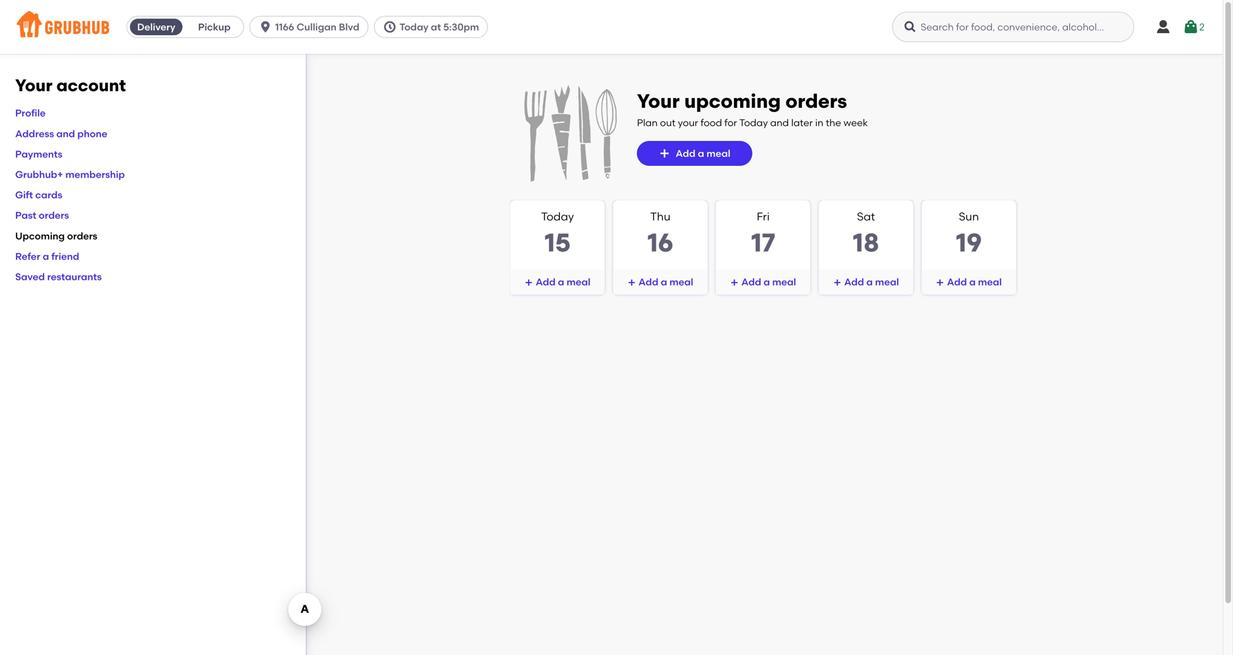 Task type: locate. For each thing, give the bounding box(es) containing it.
svg image for add a meal
[[525, 279, 533, 287]]

add for 16
[[639, 276, 659, 288]]

add a meal button down '16'
[[614, 270, 708, 295]]

add a meal button down your
[[637, 141, 753, 166]]

svg image for today at 5:30pm
[[383, 20, 397, 34]]

1 horizontal spatial today
[[541, 210, 574, 223]]

your up profile link
[[15, 75, 52, 95]]

add a meal
[[676, 148, 731, 159], [536, 276, 591, 288], [639, 276, 694, 288], [742, 276, 797, 288], [845, 276, 900, 288], [948, 276, 1002, 288]]

at
[[431, 21, 441, 33]]

17
[[752, 228, 776, 258]]

orders for past orders
[[39, 210, 69, 221]]

a down 15
[[558, 276, 565, 288]]

a for 15
[[558, 276, 565, 288]]

meal down '18' on the top of page
[[876, 276, 900, 288]]

refer a friend link
[[15, 251, 79, 262]]

the
[[826, 117, 842, 129]]

meal for 18
[[876, 276, 900, 288]]

1 horizontal spatial your
[[637, 90, 680, 113]]

add down 17
[[742, 276, 762, 288]]

add a meal for 19
[[948, 276, 1002, 288]]

add a meal down '16'
[[639, 276, 694, 288]]

a down 19 in the right top of the page
[[970, 276, 976, 288]]

1 vertical spatial today
[[740, 117, 768, 129]]

a right "refer"
[[43, 251, 49, 262]]

add a meal button down 19 in the right top of the page
[[922, 270, 1016, 295]]

meal down 17
[[773, 276, 797, 288]]

add down 19 in the right top of the page
[[948, 276, 968, 288]]

orders inside the your upcoming orders plan out your food for today and later in the week
[[786, 90, 848, 113]]

account
[[56, 75, 126, 95]]

0 vertical spatial orders
[[786, 90, 848, 113]]

meal
[[707, 148, 731, 159], [567, 276, 591, 288], [670, 276, 694, 288], [773, 276, 797, 288], [876, 276, 900, 288], [979, 276, 1002, 288]]

your
[[15, 75, 52, 95], [637, 90, 680, 113]]

a
[[698, 148, 705, 159], [43, 251, 49, 262], [558, 276, 565, 288], [661, 276, 668, 288], [764, 276, 770, 288], [867, 276, 873, 288], [970, 276, 976, 288]]

today up 15
[[541, 210, 574, 223]]

svg image inside "today at 5:30pm" button
[[383, 20, 397, 34]]

2 vertical spatial today
[[541, 210, 574, 223]]

and left later at top right
[[771, 117, 789, 129]]

15
[[545, 228, 571, 258]]

add a meal down 17
[[742, 276, 797, 288]]

add down your
[[676, 148, 696, 159]]

add for 18
[[845, 276, 865, 288]]

today inside button
[[400, 21, 429, 33]]

add a meal button down '18' on the top of page
[[820, 270, 914, 295]]

meal down 19 in the right top of the page
[[979, 276, 1002, 288]]

sat 18
[[853, 210, 880, 258]]

1 horizontal spatial and
[[771, 117, 789, 129]]

your up "out" at top right
[[637, 90, 680, 113]]

your for upcoming
[[637, 90, 680, 113]]

main navigation navigation
[[0, 0, 1223, 54]]

address and phone
[[15, 128, 107, 140]]

svg image inside the 2 button
[[1183, 19, 1200, 35]]

add for 17
[[742, 276, 762, 288]]

add a meal button
[[637, 141, 753, 166], [511, 270, 605, 295], [614, 270, 708, 295], [717, 270, 811, 295], [820, 270, 914, 295], [922, 270, 1016, 295]]

add a meal button for 18
[[820, 270, 914, 295]]

add a meal button down 15
[[511, 270, 605, 295]]

Search for food, convenience, alcohol... search field
[[893, 12, 1135, 42]]

meal for 16
[[670, 276, 694, 288]]

1166 culligan blvd button
[[250, 16, 374, 38]]

profile
[[15, 107, 46, 119]]

0 horizontal spatial svg image
[[383, 20, 397, 34]]

svg image inside the 1166 culligan blvd button
[[259, 20, 273, 34]]

2 vertical spatial orders
[[67, 230, 97, 242]]

your
[[678, 117, 699, 129]]

your for account
[[15, 75, 52, 95]]

0 horizontal spatial and
[[56, 128, 75, 140]]

add down 15
[[536, 276, 556, 288]]

0 vertical spatial today
[[400, 21, 429, 33]]

today inside the your upcoming orders plan out your food for today and later in the week
[[740, 117, 768, 129]]

add
[[676, 148, 696, 159], [536, 276, 556, 288], [639, 276, 659, 288], [742, 276, 762, 288], [845, 276, 865, 288], [948, 276, 968, 288]]

today left at
[[400, 21, 429, 33]]

a down '16'
[[661, 276, 668, 288]]

today 15
[[541, 210, 574, 258]]

2
[[1200, 21, 1205, 33]]

saved restaurants
[[15, 271, 102, 283]]

add down '16'
[[639, 276, 659, 288]]

add a meal button down 17
[[717, 270, 811, 295]]

add a meal button for 19
[[922, 270, 1016, 295]]

meal down 15
[[567, 276, 591, 288]]

grubhub+ membership
[[15, 169, 125, 181]]

a down '18' on the top of page
[[867, 276, 873, 288]]

a for 16
[[661, 276, 668, 288]]

1 horizontal spatial svg image
[[525, 279, 533, 287]]

later
[[792, 117, 813, 129]]

0 horizontal spatial today
[[400, 21, 429, 33]]

and left phone
[[56, 128, 75, 140]]

and
[[771, 117, 789, 129], [56, 128, 75, 140]]

today
[[400, 21, 429, 33], [740, 117, 768, 129], [541, 210, 574, 223]]

phone
[[77, 128, 107, 140]]

delivery button
[[127, 16, 185, 38]]

svg image
[[1156, 19, 1172, 35], [259, 20, 273, 34], [904, 20, 918, 34], [659, 148, 670, 159], [628, 279, 636, 287], [731, 279, 739, 287], [834, 279, 842, 287], [937, 279, 945, 287]]

5:30pm
[[444, 21, 479, 33]]

a for 19
[[970, 276, 976, 288]]

your inside the your upcoming orders plan out your food for today and later in the week
[[637, 90, 680, 113]]

1166 culligan blvd
[[275, 21, 360, 33]]

2 horizontal spatial today
[[740, 117, 768, 129]]

a down 17
[[764, 276, 770, 288]]

address and phone link
[[15, 128, 107, 140]]

add a meal down 19 in the right top of the page
[[948, 276, 1002, 288]]

upcoming
[[15, 230, 65, 242]]

thu 16
[[648, 210, 674, 258]]

orders up friend
[[67, 230, 97, 242]]

meal down '16'
[[670, 276, 694, 288]]

1 vertical spatial orders
[[39, 210, 69, 221]]

add a meal down '18' on the top of page
[[845, 276, 900, 288]]

saved
[[15, 271, 45, 283]]

orders
[[786, 90, 848, 113], [39, 210, 69, 221], [67, 230, 97, 242]]

orders up in
[[786, 90, 848, 113]]

0 horizontal spatial your
[[15, 75, 52, 95]]

fri 17
[[752, 210, 776, 258]]

svg image
[[1183, 19, 1200, 35], [383, 20, 397, 34], [525, 279, 533, 287]]

saved restaurants link
[[15, 271, 102, 283]]

gift cards link
[[15, 189, 62, 201]]

today right for
[[740, 117, 768, 129]]

membership
[[65, 169, 125, 181]]

orders up upcoming orders
[[39, 210, 69, 221]]

orders for upcoming orders
[[67, 230, 97, 242]]

add down '18' on the top of page
[[845, 276, 865, 288]]

16
[[648, 228, 674, 258]]

add a meal down 15
[[536, 276, 591, 288]]

friend
[[51, 251, 79, 262]]

1166
[[275, 21, 294, 33]]

2 horizontal spatial svg image
[[1183, 19, 1200, 35]]



Task type: describe. For each thing, give the bounding box(es) containing it.
culligan
[[297, 21, 337, 33]]

svg image for 2
[[1183, 19, 1200, 35]]

today for 15
[[541, 210, 574, 223]]

past orders
[[15, 210, 69, 221]]

a down food
[[698, 148, 705, 159]]

grubhub+
[[15, 169, 63, 181]]

delivery
[[137, 21, 175, 33]]

in
[[816, 117, 824, 129]]

add a meal button for 16
[[614, 270, 708, 295]]

add a meal for 16
[[639, 276, 694, 288]]

your upcoming orders plan out your food for today and later in the week
[[637, 90, 868, 129]]

meal for 15
[[567, 276, 591, 288]]

a for 18
[[867, 276, 873, 288]]

fri
[[757, 210, 770, 223]]

add a meal for 17
[[742, 276, 797, 288]]

refer a friend
[[15, 251, 79, 262]]

past orders link
[[15, 210, 69, 221]]

add a meal down food
[[676, 148, 731, 159]]

upcoming orders link
[[15, 230, 97, 242]]

restaurants
[[47, 271, 102, 283]]

past
[[15, 210, 36, 221]]

for
[[725, 117, 738, 129]]

sun 19
[[956, 210, 982, 258]]

add a meal for 18
[[845, 276, 900, 288]]

sun
[[959, 210, 980, 223]]

profile link
[[15, 107, 46, 119]]

today at 5:30pm
[[400, 21, 479, 33]]

payments link
[[15, 148, 62, 160]]

upcoming orders
[[15, 230, 97, 242]]

pickup
[[198, 21, 231, 33]]

add a meal button for 15
[[511, 270, 605, 295]]

2 button
[[1183, 15, 1205, 39]]

plan
[[637, 117, 658, 129]]

blvd
[[339, 21, 360, 33]]

thu
[[651, 210, 671, 223]]

meal for 17
[[773, 276, 797, 288]]

today for at
[[400, 21, 429, 33]]

pickup button
[[185, 16, 244, 38]]

food
[[701, 117, 723, 129]]

add for 19
[[948, 276, 968, 288]]

week
[[844, 117, 868, 129]]

address
[[15, 128, 54, 140]]

and inside the your upcoming orders plan out your food for today and later in the week
[[771, 117, 789, 129]]

add a meal for 15
[[536, 276, 591, 288]]

refer
[[15, 251, 40, 262]]

cards
[[35, 189, 62, 201]]

18
[[853, 228, 880, 258]]

meal for 19
[[979, 276, 1002, 288]]

grubhub+ membership link
[[15, 169, 125, 181]]

add for 15
[[536, 276, 556, 288]]

add a meal button for 17
[[717, 270, 811, 295]]

out
[[660, 117, 676, 129]]

upcoming
[[685, 90, 781, 113]]

today at 5:30pm button
[[374, 16, 494, 38]]

payments
[[15, 148, 62, 160]]

meal down food
[[707, 148, 731, 159]]

sat
[[857, 210, 876, 223]]

gift cards
[[15, 189, 62, 201]]

your account
[[15, 75, 126, 95]]

19
[[956, 228, 982, 258]]

gift
[[15, 189, 33, 201]]

a for 17
[[764, 276, 770, 288]]



Task type: vqa. For each thing, say whether or not it's contained in the screenshot.


